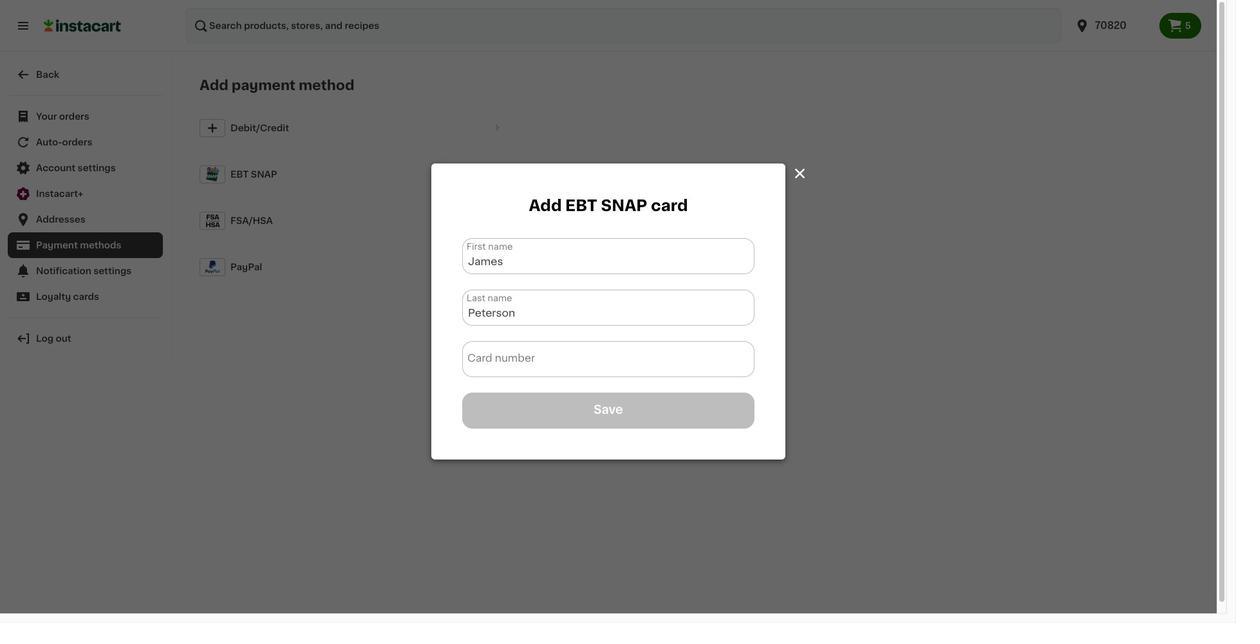 Task type: vqa. For each thing, say whether or not it's contained in the screenshot.
breakfast link
no



Task type: locate. For each thing, give the bounding box(es) containing it.
0 vertical spatial orders
[[59, 112, 89, 121]]

out
[[56, 334, 71, 343]]

snap left the card
[[601, 198, 648, 213]]

instacart+ link
[[8, 181, 163, 207]]

notification settings link
[[8, 258, 163, 284]]

number
[[495, 353, 535, 363]]

0 vertical spatial snap
[[251, 170, 277, 179]]

0 vertical spatial add
[[200, 79, 228, 92]]

card
[[651, 198, 688, 213]]

settings up instacart+ link
[[78, 164, 116, 173]]

auto-
[[36, 138, 62, 147]]

orders up auto-orders
[[59, 112, 89, 121]]

log
[[36, 334, 54, 343]]

None text field
[[462, 290, 755, 326]]

account
[[36, 164, 75, 173]]

1 vertical spatial settings
[[93, 267, 132, 276]]

0 horizontal spatial add
[[200, 79, 228, 92]]

methods
[[80, 241, 121, 250]]

orders
[[59, 112, 89, 121], [62, 138, 92, 147]]

paypal
[[231, 263, 262, 272]]

1 horizontal spatial ebt
[[566, 198, 598, 213]]

save
[[594, 405, 623, 416]]

account settings
[[36, 164, 116, 173]]

add payment method
[[200, 79, 355, 92]]

orders inside "link"
[[62, 138, 92, 147]]

snap
[[251, 170, 277, 179], [601, 198, 648, 213]]

back
[[36, 70, 59, 79]]

0 vertical spatial settings
[[78, 164, 116, 173]]

orders for your orders
[[59, 112, 89, 121]]

cards
[[73, 292, 99, 301]]

add ebt snap card
[[529, 198, 688, 213]]

paypal link
[[194, 244, 517, 290]]

instacart logo image
[[44, 18, 121, 33]]

add
[[200, 79, 228, 92], [529, 198, 562, 213]]

payment methods
[[36, 241, 121, 250]]

instacart+
[[36, 189, 83, 198]]

1 vertical spatial add
[[529, 198, 562, 213]]

your orders
[[36, 112, 89, 121]]

Card number text field
[[462, 341, 755, 377]]

ebt inside button
[[231, 170, 249, 179]]

fsa/hsa
[[231, 216, 273, 225]]

account settings link
[[8, 155, 163, 181]]

ebt
[[231, 170, 249, 179], [566, 198, 598, 213]]

payment methods link
[[8, 232, 163, 258]]

1 vertical spatial ebt
[[566, 198, 598, 213]]

addresses
[[36, 215, 85, 224]]

log out
[[36, 334, 71, 343]]

ebt snap button
[[194, 151, 517, 198]]

0 horizontal spatial snap
[[251, 170, 277, 179]]

5 button
[[1160, 13, 1202, 39]]

notification settings
[[36, 267, 132, 276]]

snap down the debit/credit
[[251, 170, 277, 179]]

close modal image
[[792, 166, 808, 182]]

1 vertical spatial orders
[[62, 138, 92, 147]]

0 vertical spatial ebt
[[231, 170, 249, 179]]

debit/credit button
[[194, 105, 517, 151]]

orders up account settings
[[62, 138, 92, 147]]

addresses link
[[8, 207, 163, 232]]

loyalty cards
[[36, 292, 99, 301]]

None text field
[[462, 238, 755, 274]]

card
[[468, 353, 493, 363]]

1 horizontal spatial snap
[[601, 198, 648, 213]]

settings down 'methods'
[[93, 267, 132, 276]]

save button
[[462, 393, 755, 429]]

settings
[[78, 164, 116, 173], [93, 267, 132, 276]]

settings for account settings
[[78, 164, 116, 173]]

0 horizontal spatial ebt
[[231, 170, 249, 179]]

1 horizontal spatial add
[[529, 198, 562, 213]]

payment
[[36, 241, 78, 250]]



Task type: describe. For each thing, give the bounding box(es) containing it.
back link
[[8, 62, 163, 88]]

add for add ebt snap card
[[529, 198, 562, 213]]

card number
[[468, 353, 535, 363]]

notification
[[36, 267, 91, 276]]

debit/credit
[[231, 124, 289, 133]]

log out link
[[8, 326, 163, 352]]

method
[[299, 79, 355, 92]]

ebt snap
[[231, 170, 277, 179]]

loyalty
[[36, 292, 71, 301]]

auto-orders link
[[8, 129, 163, 155]]

5
[[1185, 21, 1191, 30]]

your orders link
[[8, 104, 163, 129]]

settings for notification settings
[[93, 267, 132, 276]]

snap inside button
[[251, 170, 277, 179]]

fsa/hsa button
[[194, 198, 517, 244]]

add for add payment method
[[200, 79, 228, 92]]

auto-orders
[[36, 138, 92, 147]]

loyalty cards link
[[8, 284, 163, 310]]

payment
[[232, 79, 296, 92]]

1 vertical spatial snap
[[601, 198, 648, 213]]

your
[[36, 112, 57, 121]]

orders for auto-orders
[[62, 138, 92, 147]]



